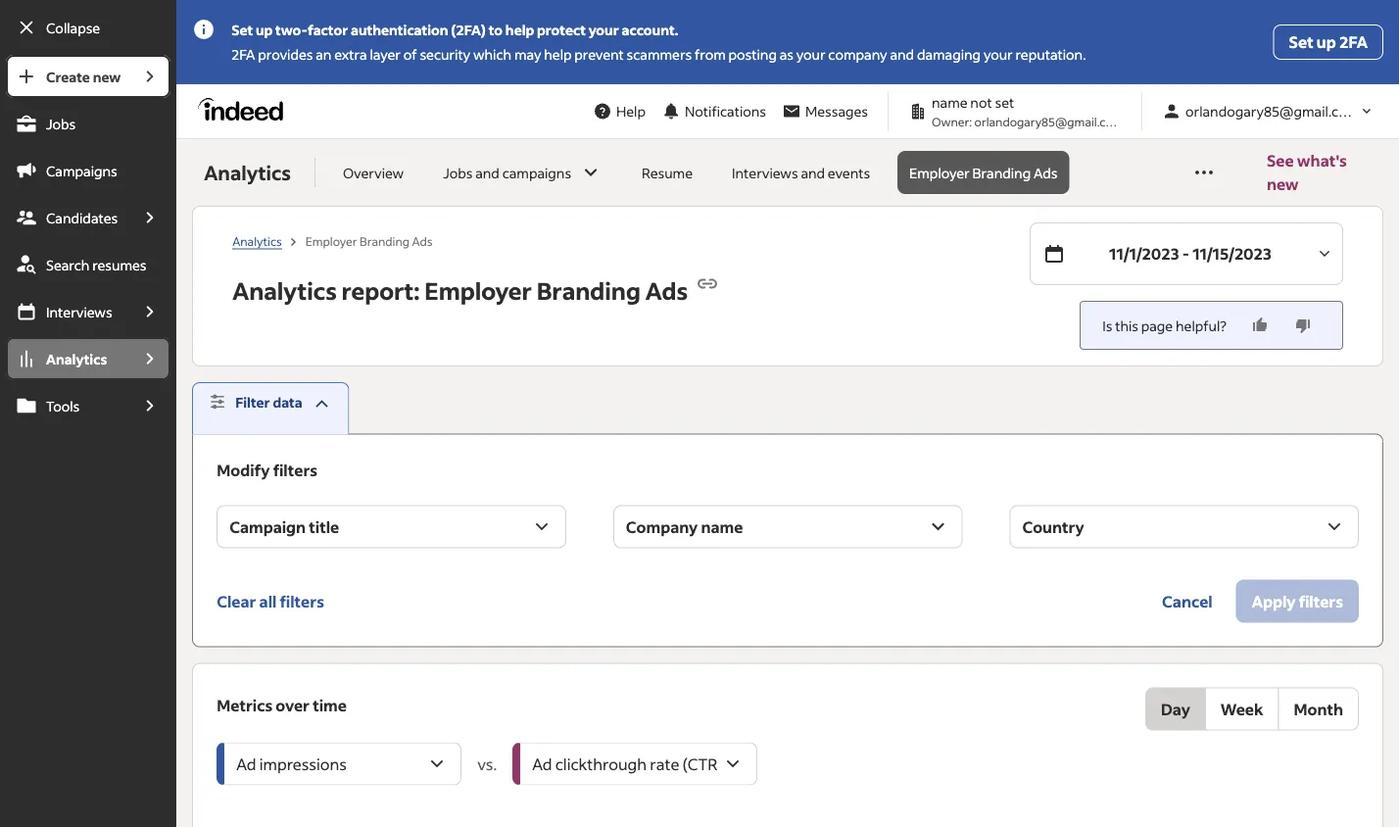 Task type: locate. For each thing, give the bounding box(es) containing it.
candidates
[[46, 209, 118, 226]]

employer down owner:
[[910, 164, 970, 181]]

2 vertical spatial branding
[[537, 275, 641, 306]]

1 horizontal spatial analytics link
[[233, 233, 282, 249]]

name
[[932, 94, 968, 111], [701, 517, 743, 537]]

1 horizontal spatial jobs
[[443, 164, 473, 181]]

branding
[[973, 164, 1031, 181], [360, 233, 410, 248], [537, 275, 641, 306]]

1 vertical spatial employer
[[306, 233, 357, 248]]

ads up analytics report: employer branding ads at the top
[[412, 233, 433, 248]]

ads
[[1034, 164, 1058, 181], [412, 233, 433, 248], [646, 275, 688, 306]]

1 horizontal spatial branding
[[537, 275, 641, 306]]

1 horizontal spatial employer
[[425, 275, 532, 306]]

ads left show shareable url image
[[646, 275, 688, 306]]

up up orlandogary85@gmail.com dropdown button
[[1317, 32, 1337, 52]]

all
[[259, 591, 277, 611]]

new
[[93, 68, 121, 85], [1267, 174, 1299, 194]]

campaigns
[[46, 162, 117, 179]]

employer
[[910, 164, 970, 181], [306, 233, 357, 248], [425, 275, 532, 306]]

ads down name not set owner: orlandogary85@gmail.com
[[1034, 164, 1058, 181]]

1 horizontal spatial and
[[801, 164, 825, 181]]

set
[[232, 21, 253, 39], [1290, 32, 1314, 52]]

help down protect
[[544, 46, 572, 63]]

up left two-
[[256, 21, 273, 39]]

interviews and events
[[732, 164, 871, 181]]

collapse
[[46, 19, 100, 36]]

employer branding ads down owner:
[[910, 164, 1058, 181]]

0 horizontal spatial jobs
[[46, 115, 76, 132]]

see what's new
[[1267, 150, 1348, 194]]

new inside see what's new
[[1267, 174, 1299, 194]]

0 horizontal spatial name
[[701, 517, 743, 537]]

filter data
[[235, 394, 303, 411]]

1 horizontal spatial orlandogary85@gmail.com
[[1186, 102, 1360, 120]]

orlandogary85@gmail.com button
[[1155, 93, 1384, 129]]

and
[[890, 46, 915, 63], [476, 164, 500, 181], [801, 164, 825, 181]]

and right company
[[890, 46, 915, 63]]

your up prevent
[[589, 21, 619, 39]]

analytics
[[204, 160, 291, 185], [233, 233, 282, 248], [233, 275, 337, 306], [46, 350, 107, 368]]

orlandogary85@gmail.com down the set
[[975, 114, 1124, 129]]

0 horizontal spatial analytics link
[[6, 337, 130, 380]]

2 horizontal spatial branding
[[973, 164, 1031, 181]]

set up orlandogary85@gmail.com dropdown button
[[1290, 32, 1314, 52]]

employer branding ads up "report:"
[[306, 233, 433, 248]]

this
[[1116, 317, 1139, 334]]

1 vertical spatial analytics link
[[6, 337, 130, 380]]

0 horizontal spatial employer
[[306, 233, 357, 248]]

2 horizontal spatial employer
[[910, 164, 970, 181]]

and for interviews and events
[[801, 164, 825, 181]]

help
[[506, 21, 534, 39], [544, 46, 572, 63]]

campaign title
[[230, 517, 339, 537]]

1 horizontal spatial interviews
[[732, 164, 798, 181]]

1 vertical spatial name
[[701, 517, 743, 537]]

set for set up 2fa
[[1290, 32, 1314, 52]]

0 vertical spatial analytics link
[[233, 233, 282, 249]]

1 vertical spatial help
[[544, 46, 572, 63]]

menu bar
[[0, 55, 177, 827]]

0 vertical spatial interviews
[[732, 164, 798, 181]]

jobs inside button
[[443, 164, 473, 181]]

0 horizontal spatial and
[[476, 164, 500, 181]]

0 horizontal spatial ads
[[412, 233, 433, 248]]

jobs link
[[6, 102, 171, 145]]

jobs left "campaigns"
[[443, 164, 473, 181]]

filters inside button
[[280, 591, 324, 611]]

and inside button
[[476, 164, 500, 181]]

search resumes link
[[6, 243, 171, 286]]

and left "campaigns"
[[476, 164, 500, 181]]

your up the set
[[984, 46, 1013, 63]]

see what's new button
[[1267, 139, 1376, 206]]

0 horizontal spatial orlandogary85@gmail.com
[[975, 114, 1124, 129]]

1 horizontal spatial name
[[932, 94, 968, 111]]

your right as
[[797, 46, 826, 63]]

country button
[[1010, 505, 1360, 549]]

reputation.
[[1016, 46, 1087, 63]]

interviews
[[732, 164, 798, 181], [46, 303, 112, 321]]

interviews down the "notifications"
[[732, 164, 798, 181]]

1 horizontal spatial help
[[544, 46, 572, 63]]

campaigns link
[[6, 149, 171, 192]]

over
[[276, 695, 310, 715]]

0 vertical spatial name
[[932, 94, 968, 111]]

interviews down search resumes "link"
[[46, 303, 112, 321]]

protect
[[537, 21, 586, 39]]

report:
[[342, 275, 420, 306]]

company name
[[626, 517, 743, 537]]

1 vertical spatial filters
[[280, 591, 324, 611]]

interviews for interviews
[[46, 303, 112, 321]]

help right to
[[506, 21, 534, 39]]

0 vertical spatial employer branding ads
[[910, 164, 1058, 181]]

clear
[[217, 591, 256, 611]]

1 horizontal spatial up
[[1317, 32, 1337, 52]]

1 horizontal spatial 2fa
[[1340, 32, 1368, 52]]

(2fa)
[[451, 21, 486, 39]]

name up owner:
[[932, 94, 968, 111]]

orlandogary85@gmail.com inside dropdown button
[[1186, 102, 1360, 120]]

0 vertical spatial employer
[[910, 164, 970, 181]]

1 vertical spatial ads
[[412, 233, 433, 248]]

1 horizontal spatial new
[[1267, 174, 1299, 194]]

11/15/2023
[[1193, 244, 1272, 264]]

filters right the all
[[280, 591, 324, 611]]

set up 2fa link
[[1274, 25, 1384, 60]]

interviews for interviews and events
[[732, 164, 798, 181]]

up for two-
[[256, 21, 273, 39]]

collapse button
[[6, 6, 171, 49]]

filters right modify
[[273, 460, 318, 480]]

0 vertical spatial new
[[93, 68, 121, 85]]

up inside "set up two-factor authentication (2fa) to help protect your account. 2fa provides an extra layer of security which may help prevent scammers from posting as your company and damaging your reputation."
[[256, 21, 273, 39]]

0 vertical spatial help
[[506, 21, 534, 39]]

1 vertical spatial branding
[[360, 233, 410, 248]]

damaging
[[917, 46, 981, 63]]

employer branding ads
[[910, 164, 1058, 181], [306, 233, 433, 248]]

analytics link
[[233, 233, 282, 249], [6, 337, 130, 380]]

month
[[1294, 699, 1344, 719]]

name inside name not set owner: orlandogary85@gmail.com
[[932, 94, 968, 111]]

2 horizontal spatial and
[[890, 46, 915, 63]]

0 horizontal spatial up
[[256, 21, 273, 39]]

set left two-
[[232, 21, 253, 39]]

and left events
[[801, 164, 825, 181]]

jobs for jobs
[[46, 115, 76, 132]]

help
[[616, 102, 646, 120]]

modify
[[217, 460, 270, 480]]

overflow menu image
[[1193, 161, 1216, 184]]

employer up "report:"
[[306, 233, 357, 248]]

1 vertical spatial jobs
[[443, 164, 473, 181]]

is
[[1103, 317, 1113, 334]]

create new link
[[6, 55, 130, 98]]

0 horizontal spatial employer branding ads
[[306, 233, 433, 248]]

orlandogary85@gmail.com
[[1186, 102, 1360, 120], [975, 114, 1124, 129]]

0 vertical spatial ads
[[1034, 164, 1058, 181]]

orlandogary85@gmail.com inside name not set owner: orlandogary85@gmail.com
[[975, 114, 1124, 129]]

0 horizontal spatial set
[[232, 21, 253, 39]]

new right create at the left
[[93, 68, 121, 85]]

1 vertical spatial new
[[1267, 174, 1299, 194]]

employer right "report:"
[[425, 275, 532, 306]]

2 vertical spatial ads
[[646, 275, 688, 306]]

2 horizontal spatial your
[[984, 46, 1013, 63]]

orlandogary85@gmail.com up the see
[[1186, 102, 1360, 120]]

2 horizontal spatial ads
[[1034, 164, 1058, 181]]

scammers
[[627, 46, 692, 63]]

1 vertical spatial interviews
[[46, 303, 112, 321]]

0 horizontal spatial 2fa
[[232, 46, 255, 63]]

0 horizontal spatial help
[[506, 21, 534, 39]]

jobs for jobs and campaigns
[[443, 164, 473, 181]]

0 vertical spatial jobs
[[46, 115, 76, 132]]

overview link
[[331, 151, 416, 194]]

set inside "set up two-factor authentication (2fa) to help protect your account. 2fa provides an extra layer of security which may help prevent scammers from posting as your company and damaging your reputation."
[[232, 21, 253, 39]]

2fa
[[1340, 32, 1368, 52], [232, 46, 255, 63]]

two-
[[276, 21, 308, 39]]

messages
[[806, 102, 868, 120]]

0 horizontal spatial new
[[93, 68, 121, 85]]

up
[[256, 21, 273, 39], [1317, 32, 1337, 52]]

this page is not helpful image
[[1294, 316, 1314, 335]]

name right company at left bottom
[[701, 517, 743, 537]]

clear all filters
[[217, 591, 324, 611]]

set
[[995, 94, 1015, 111]]

2fa inside "set up two-factor authentication (2fa) to help protect your account. 2fa provides an extra layer of security which may help prevent scammers from posting as your company and damaging your reputation."
[[232, 46, 255, 63]]

1 horizontal spatial set
[[1290, 32, 1314, 52]]

and inside "set up two-factor authentication (2fa) to help protect your account. 2fa provides an extra layer of security which may help prevent scammers from posting as your company and damaging your reputation."
[[890, 46, 915, 63]]

0 vertical spatial branding
[[973, 164, 1031, 181]]

search resumes
[[46, 256, 147, 273]]

an
[[316, 46, 332, 63]]

may
[[515, 46, 542, 63]]

new down the see
[[1267, 174, 1299, 194]]

jobs down create new link
[[46, 115, 76, 132]]

0 horizontal spatial interviews
[[46, 303, 112, 321]]



Task type: describe. For each thing, give the bounding box(es) containing it.
campaign title button
[[217, 505, 566, 549]]

metrics over time
[[217, 695, 347, 715]]

-
[[1183, 244, 1190, 264]]

notifications button
[[654, 90, 774, 133]]

see
[[1267, 150, 1295, 171]]

security
[[420, 46, 471, 63]]

messages link
[[774, 93, 876, 129]]

account.
[[622, 21, 679, 39]]

analytics report: employer branding ads
[[233, 275, 688, 306]]

1 horizontal spatial your
[[797, 46, 826, 63]]

overview
[[343, 164, 404, 181]]

set for set up two-factor authentication (2fa) to help protect your account. 2fa provides an extra layer of security which may help prevent scammers from posting as your company and damaging your reputation.
[[232, 21, 253, 39]]

as
[[780, 46, 794, 63]]

filter
[[235, 394, 270, 411]]

factor
[[308, 21, 348, 39]]

filter data button
[[192, 382, 350, 435]]

provides
[[258, 46, 313, 63]]

of
[[404, 46, 417, 63]]

clear all filters button
[[217, 580, 324, 623]]

2 vertical spatial employer
[[425, 275, 532, 306]]

1 horizontal spatial ads
[[646, 275, 688, 306]]

which
[[473, 46, 512, 63]]

cancel button
[[1147, 580, 1229, 623]]

campaigns
[[502, 164, 572, 181]]

title
[[309, 517, 339, 537]]

11/1/2023
[[1110, 244, 1180, 264]]

country
[[1023, 517, 1085, 537]]

0 horizontal spatial branding
[[360, 233, 410, 248]]

interviews link
[[6, 290, 130, 333]]

layer
[[370, 46, 401, 63]]

set up 2fa
[[1290, 32, 1368, 52]]

company name button
[[613, 505, 963, 549]]

owner:
[[932, 114, 973, 129]]

resume
[[642, 164, 693, 181]]

modify filters
[[217, 460, 318, 480]]

campaign
[[230, 517, 306, 537]]

vs.
[[478, 754, 497, 774]]

resume link
[[630, 151, 705, 194]]

up for 2fa
[[1317, 32, 1337, 52]]

week
[[1221, 699, 1264, 719]]

0 vertical spatial filters
[[273, 460, 318, 480]]

helpful?
[[1176, 317, 1227, 334]]

jobs and campaigns button
[[431, 151, 615, 194]]

0 horizontal spatial your
[[589, 21, 619, 39]]

menu bar containing create new
[[0, 55, 177, 827]]

1 horizontal spatial employer branding ads
[[910, 164, 1058, 181]]

company
[[626, 517, 698, 537]]

branding inside employer branding ads link
[[973, 164, 1031, 181]]

interviews and events link
[[720, 151, 882, 194]]

what's
[[1298, 150, 1348, 171]]

name inside dropdown button
[[701, 517, 743, 537]]

metrics
[[217, 695, 273, 715]]

this page is helpful image
[[1251, 316, 1270, 335]]

show shareable url image
[[696, 272, 719, 296]]

is this page helpful?
[[1103, 317, 1227, 334]]

and for jobs and campaigns
[[476, 164, 500, 181]]

11/1/2023 - 11/15/2023
[[1110, 244, 1272, 264]]

indeed home image
[[198, 98, 292, 121]]

create new
[[46, 68, 121, 85]]

cancel
[[1163, 591, 1213, 611]]

help button
[[585, 93, 654, 129]]

candidates link
[[6, 196, 130, 239]]

search
[[46, 256, 90, 273]]

posting
[[729, 46, 777, 63]]

time
[[313, 695, 347, 715]]

data
[[273, 394, 303, 411]]

resumes
[[92, 256, 147, 273]]

employer branding ads link
[[898, 151, 1070, 194]]

day
[[1162, 699, 1191, 719]]

create
[[46, 68, 90, 85]]

set up two-factor authentication (2fa) to help protect your account. 2fa provides an extra layer of security which may help prevent scammers from posting as your company and damaging your reputation.
[[232, 21, 1087, 63]]

1 vertical spatial employer branding ads
[[306, 233, 433, 248]]

events
[[828, 164, 871, 181]]

name not set owner: orlandogary85@gmail.com
[[932, 94, 1124, 129]]

from
[[695, 46, 726, 63]]

authentication
[[351, 21, 448, 39]]

name not set owner: orlandogary85@gmail.com element
[[901, 92, 1130, 130]]

not
[[971, 94, 993, 111]]

company
[[829, 46, 888, 63]]

tools
[[46, 397, 80, 415]]

jobs and campaigns
[[443, 164, 572, 181]]

notifications
[[685, 102, 766, 120]]



Task type: vqa. For each thing, say whether or not it's contained in the screenshot.
Analytics report: Employer Branding Ads
yes



